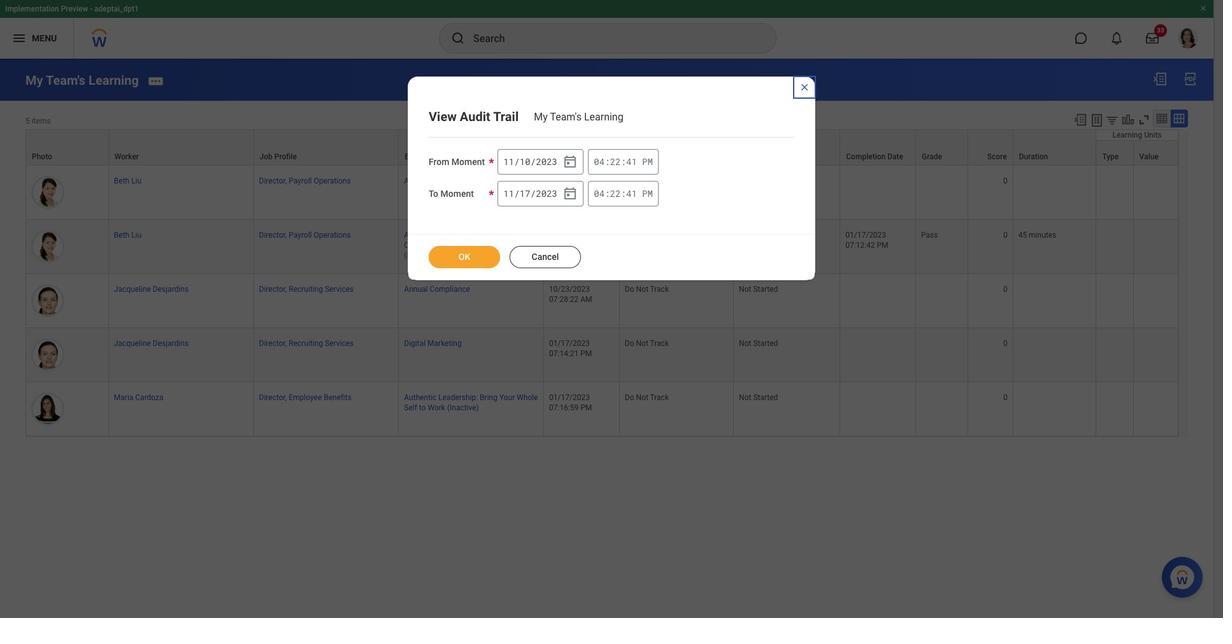 Task type: describe. For each thing, give the bounding box(es) containing it.
export to worksheets image
[[1089, 113, 1105, 128]]

view audit trail dialog
[[408, 76, 816, 280]]

learning for my team's learning element within the view audit trail dialog
[[584, 111, 624, 123]]

completion date
[[846, 152, 903, 161]]

grade button
[[916, 130, 968, 165]]

/ right 10
[[531, 155, 536, 167]]

status
[[667, 152, 689, 161]]

0 for third row from the bottom
[[1003, 285, 1008, 294]]

employee
[[289, 393, 322, 402]]

marketing
[[428, 339, 462, 348]]

am for director, payroll operations
[[581, 187, 592, 196]]

business
[[440, 231, 471, 239]]

content
[[434, 152, 462, 161]]

operations for advanced business development: communication and negotiation (inactive)
[[314, 231, 351, 239]]

0 for row containing maria cardoza
[[1003, 393, 1008, 402]]

profile logan mcneil element
[[1170, 24, 1206, 52]]

learning units button
[[1097, 130, 1178, 140]]

expand/collapse chart image
[[1121, 113, 1135, 127]]

value
[[1140, 152, 1159, 161]]

1 do from the top
[[625, 176, 634, 185]]

minutes
[[1029, 231, 1056, 239]]

items
[[32, 116, 51, 125]]

07:16:59
[[549, 403, 579, 412]]

beth for advanced business development: communication and negotiation (inactive)
[[114, 231, 129, 239]]

01/17/2023 for 07:16:59
[[549, 393, 590, 402]]

close environment banner image
[[1200, 4, 1207, 12]]

compliance for director, recruiting services
[[430, 285, 470, 294]]

01/17/2023 07:12:42 pm
[[846, 231, 889, 250]]

beth liu for advanced
[[114, 231, 142, 239]]

0 for third row
[[1003, 176, 1008, 185]]

: down attendance in the top of the page
[[621, 187, 626, 199]]

from moment
[[429, 157, 485, 167]]

preview
[[61, 4, 88, 13]]

export to excel image for view printable version (pdf) image
[[1153, 71, 1168, 87]]

17
[[520, 187, 530, 199]]

director, for director, recruiting services link corresponding to digital
[[259, 339, 287, 348]]

benefits
[[324, 393, 352, 402]]

work
[[428, 403, 445, 412]]

registration date button
[[544, 130, 619, 165]]

completion date button
[[841, 130, 916, 165]]

worker
[[115, 152, 139, 161]]

: right registration
[[605, 155, 610, 168]]

0 for second row from the bottom
[[1003, 339, 1008, 348]]

whole
[[517, 393, 538, 402]]

view
[[429, 109, 457, 124]]

duration button
[[1013, 130, 1096, 165]]

liu for advanced
[[131, 231, 142, 239]]

beth liu link for annual
[[114, 174, 142, 185]]

: down registration date
[[605, 187, 610, 199]]

hour spin button for 11 / 17 / 2023
[[594, 187, 605, 199]]

job profile button
[[254, 130, 398, 165]]

photo
[[32, 152, 52, 161]]

45
[[1019, 231, 1027, 239]]

10
[[520, 155, 530, 167]]

5
[[25, 116, 30, 125]]

do not track element for 10/23/2023 07:28:22 am
[[625, 282, 669, 294]]

learning inside popup button
[[1113, 130, 1143, 139]]

director, payroll operations for advanced business development: communication and negotiation (inactive)
[[259, 231, 351, 239]]

10/23/2023 07:28:22 am for operations
[[549, 176, 592, 196]]

digital
[[404, 339, 426, 348]]

trail
[[493, 109, 519, 124]]

authentic
[[404, 393, 437, 402]]

authentic leadership: bring your whole self to work (inactive) link
[[404, 391, 538, 412]]

director, for director, recruiting services link associated with annual
[[259, 285, 287, 294]]

1 employee's photo (jacqueline desjardins) image from the top
[[31, 284, 64, 317]]

do for 10/23/2023 07:28:22 am
[[625, 285, 634, 294]]

11 for 11 / 17 / 2023
[[504, 187, 514, 199]]

from
[[429, 157, 449, 167]]

and
[[460, 241, 473, 250]]

enrolled content button
[[399, 130, 544, 165]]

beth liu link for advanced
[[114, 228, 142, 239]]

do not track for 01/17/2023 07:14:21 pm
[[625, 339, 669, 348]]

do not track for 01/17/2023 07:12:21 pm
[[625, 231, 669, 239]]

director, for director, payroll operations link corresponding to annual
[[259, 176, 287, 185]]

type button
[[1097, 141, 1133, 165]]

services for digital marketing
[[325, 339, 354, 348]]

track for 01/17/2023 07:14:21 pm
[[650, 339, 669, 348]]

pm left status
[[642, 155, 653, 168]]

team's for the top my team's learning element
[[46, 72, 85, 88]]

cardoza
[[135, 393, 163, 402]]

audit
[[460, 109, 490, 124]]

bring
[[480, 393, 498, 402]]

annual compliance link for director, recruiting services
[[404, 282, 470, 294]]

3 row from the top
[[25, 166, 1179, 220]]

annual compliance for director, payroll operations
[[404, 176, 470, 185]]

1 track from the top
[[650, 176, 669, 185]]

profile
[[274, 152, 297, 161]]

cancel
[[532, 252, 559, 262]]

digital marketing link
[[404, 336, 462, 348]]

completion
[[846, 152, 886, 161]]

score button
[[969, 130, 1013, 165]]

1 do not track element from the top
[[625, 174, 669, 185]]

04 for 11 / 10 / 2023
[[594, 155, 605, 168]]

5 items
[[25, 116, 51, 125]]

my inside view audit trail dialog
[[534, 111, 548, 123]]

04 : 22 : 41 pm for 11 / 10 / 2023
[[594, 155, 653, 168]]

learning units
[[1113, 130, 1162, 139]]

(inactive) inside advanced business development: communication and negotiation (inactive)
[[404, 251, 436, 260]]

notifications large image
[[1111, 32, 1123, 45]]

director, payroll operations link for annual
[[259, 174, 351, 185]]

negotiation
[[475, 241, 514, 250]]

01/17/2023 for 07:12:42
[[846, 231, 886, 239]]

digital marketing
[[404, 339, 462, 348]]

development:
[[473, 231, 519, 239]]

pm for 01/17/2023 07:12:21 pm
[[581, 241, 592, 250]]

0 for 4th row from the bottom
[[1003, 231, 1008, 239]]

to moment group
[[498, 181, 584, 206]]

do not track for 10/23/2023 07:28:22 am
[[625, 285, 669, 294]]

recruiting for digital marketing
[[289, 339, 323, 348]]

jacqueline desjardins link for digital
[[114, 336, 189, 348]]

self
[[404, 403, 417, 412]]

/ left 10
[[514, 155, 520, 167]]

track for 01/17/2023 07:12:21 pm
[[650, 231, 669, 239]]

cancel button
[[510, 246, 581, 268]]

search image
[[450, 31, 466, 46]]

view audit trail
[[429, 109, 519, 124]]

07:12:21
[[549, 241, 579, 250]]

started for 01/17/2023 07:16:59 pm
[[753, 393, 778, 402]]

(inactive) inside authentic leadership: bring your whole self to work (inactive)
[[447, 403, 479, 412]]

job
[[260, 152, 273, 161]]

07:12:42
[[846, 241, 875, 250]]

ok button
[[429, 246, 500, 268]]

worker button
[[109, 130, 253, 165]]

attendance status button
[[620, 130, 733, 165]]

my team's learning for my team's learning element within the view audit trail dialog
[[534, 111, 624, 123]]

enrolled content
[[405, 152, 462, 161]]

pm for 01/17/2023 07:16:59 pm
[[581, 403, 592, 412]]

not started for 10/23/2023 07:28:22 am
[[739, 285, 778, 294]]

export to excel image for export to worksheets image
[[1074, 113, 1088, 127]]

attendance
[[626, 152, 665, 161]]

payroll for annual compliance
[[289, 176, 312, 185]]

04 for 11 / 17 / 2023
[[594, 187, 605, 199]]

to moment
[[429, 189, 474, 199]]

my team's learning for the top my team's learning element
[[25, 72, 139, 88]]

: right registration date "popup button"
[[621, 155, 626, 168]]

team's for my team's learning element within the view audit trail dialog
[[550, 111, 582, 123]]

1 do not track from the top
[[625, 176, 669, 185]]

01/17/2023 for 07:14:21
[[549, 339, 590, 348]]

director, payroll operations for annual compliance
[[259, 176, 351, 185]]

communication
[[404, 241, 458, 250]]

director, payroll operations link for advanced
[[259, 228, 351, 239]]

41 for 11 / 17 / 2023
[[626, 187, 637, 199]]

do for 01/17/2023 07:14:21 pm
[[625, 339, 634, 348]]

jacqueline desjardins link for annual
[[114, 282, 189, 294]]

pm for 01/17/2023 07:14:21 pm
[[581, 349, 592, 358]]

my team's learning main content
[[0, 59, 1214, 449]]

01/17/2023 07:12:21 pm
[[549, 231, 592, 250]]

second spin button for 11 / 10 / 2023
[[626, 155, 637, 168]]

liu for annual
[[131, 176, 142, 185]]

photo button
[[26, 130, 108, 165]]

your
[[499, 393, 515, 402]]

2 employee's photo (jacqueline desjardins) image from the top
[[31, 338, 64, 371]]

do for 01/17/2023 07:16:59 pm
[[625, 393, 634, 402]]

director, employee benefits link
[[259, 391, 352, 402]]

pass element
[[921, 228, 938, 239]]

completed
[[739, 231, 776, 239]]

implementation
[[5, 4, 59, 13]]

director, recruiting services link for digital
[[259, 336, 354, 348]]

desjardins for digital
[[153, 339, 189, 348]]

units
[[1144, 130, 1162, 139]]

my team's learning element inside view audit trail dialog
[[534, 111, 631, 123]]

not started for 01/17/2023 07:14:21 pm
[[739, 339, 778, 348]]

4 row from the top
[[25, 220, 1179, 274]]

to
[[419, 403, 426, 412]]

desjardins for annual
[[153, 285, 189, 294]]

pass
[[921, 231, 938, 239]]



Task type: vqa. For each thing, say whether or not it's contained in the screenshot.
moment corresponding to 11 / 17 / 2023
yes



Task type: locate. For each thing, give the bounding box(es) containing it.
1 horizontal spatial date
[[888, 152, 903, 161]]

minute spin button for 11 / 17 / 2023
[[610, 187, 621, 199]]

10/23/2023 for director, recruiting services
[[549, 285, 590, 294]]

0 horizontal spatial date
[[593, 152, 609, 161]]

not started element for 10/23/2023 07:28:22 am
[[739, 282, 778, 294]]

22 left attendance in the top of the page
[[610, 155, 621, 168]]

annual compliance link up to
[[404, 174, 470, 185]]

2 22 from the top
[[610, 187, 621, 199]]

2 11 from the top
[[504, 187, 514, 199]]

1 annual from the top
[[404, 176, 428, 185]]

recruiting for annual compliance
[[289, 285, 323, 294]]

1 started from the top
[[753, 285, 778, 294]]

5 do from the top
[[625, 393, 634, 402]]

04 : 22 : 41 pm for 11 / 17 / 2023
[[594, 187, 653, 199]]

jacqueline for digital marketing
[[114, 339, 151, 348]]

2023 for 11 / 17 / 2023
[[536, 187, 557, 199]]

calendar image down registration
[[563, 186, 578, 201]]

pm right 07:16:59
[[581, 403, 592, 412]]

2 before or after midday spin button from the top
[[642, 187, 653, 199]]

0 vertical spatial 10/23/2023
[[549, 176, 590, 185]]

my right trail
[[534, 111, 548, 123]]

3 started from the top
[[753, 393, 778, 402]]

2 annual from the top
[[404, 285, 428, 294]]

01/17/2023 inside "01/17/2023 07:12:21 pm"
[[549, 231, 590, 239]]

annual compliance for director, recruiting services
[[404, 285, 470, 294]]

1 vertical spatial jacqueline
[[114, 339, 151, 348]]

row
[[25, 129, 1179, 166], [25, 140, 1179, 166], [25, 166, 1179, 220], [25, 220, 1179, 274], [25, 274, 1179, 328], [25, 328, 1179, 382], [25, 382, 1179, 437]]

my
[[25, 72, 43, 88], [534, 111, 548, 123]]

5 do not track from the top
[[625, 393, 669, 402]]

45 minutes
[[1019, 231, 1056, 239]]

moment
[[452, 157, 485, 167], [441, 189, 474, 199]]

annual compliance link
[[404, 174, 470, 185], [404, 282, 470, 294]]

2 10/23/2023 07:28:22 am from the top
[[549, 285, 592, 304]]

10/23/2023 07:28:22 am for services
[[549, 285, 592, 304]]

0 horizontal spatial my
[[25, 72, 43, 88]]

1 compliance from the top
[[430, 176, 470, 185]]

0 vertical spatial jacqueline desjardins
[[114, 285, 189, 294]]

1 vertical spatial minute spin button
[[610, 187, 621, 199]]

leadership:
[[439, 393, 478, 402]]

0 vertical spatial director, recruiting services
[[259, 285, 354, 294]]

0 horizontal spatial my team's learning element
[[25, 72, 139, 88]]

1 vertical spatial moment
[[441, 189, 474, 199]]

0 vertical spatial jacqueline desjardins link
[[114, 282, 189, 294]]

director, payroll operations
[[259, 176, 351, 185], [259, 231, 351, 239]]

my inside main content
[[25, 72, 43, 88]]

my up 5 items
[[25, 72, 43, 88]]

desjardins
[[153, 285, 189, 294], [153, 339, 189, 348]]

41 down attendance in the top of the page
[[626, 187, 637, 199]]

annual down communication
[[404, 285, 428, 294]]

started
[[753, 285, 778, 294], [753, 339, 778, 348], [753, 393, 778, 402]]

11 for 11 / 10 / 2023
[[504, 155, 514, 167]]

row containing learning units
[[25, 129, 1179, 166]]

before or after midday spin button left status
[[642, 155, 653, 168]]

1 vertical spatial 07:28:22
[[549, 295, 579, 304]]

1 vertical spatial beth
[[114, 231, 129, 239]]

1 vertical spatial operations
[[314, 231, 351, 239]]

1 vertical spatial not started
[[739, 339, 778, 348]]

(inactive)
[[404, 251, 436, 260], [447, 403, 479, 412]]

41
[[626, 155, 637, 168], [626, 187, 637, 199]]

my team's learning inside view audit trail dialog
[[534, 111, 624, 123]]

1 vertical spatial desjardins
[[153, 339, 189, 348]]

registration
[[550, 152, 591, 161]]

10/23/2023 07:28:22 am down cancel button
[[549, 285, 592, 304]]

director, for director, employee benefits link
[[259, 393, 287, 402]]

services
[[325, 285, 354, 294], [325, 339, 354, 348]]

1 date from the left
[[593, 152, 609, 161]]

not started element
[[739, 282, 778, 294], [739, 336, 778, 348], [739, 391, 778, 402]]

2 payroll from the top
[[289, 231, 312, 239]]

jacqueline desjardins for annual
[[114, 285, 189, 294]]

1 vertical spatial second spin button
[[626, 187, 637, 199]]

toolbar
[[1068, 109, 1188, 129]]

1 not started from the top
[[739, 285, 778, 294]]

2 do not track element from the top
[[625, 228, 669, 239]]

date inside registration date "popup button"
[[593, 152, 609, 161]]

3 0 from the top
[[1003, 285, 1008, 294]]

2 do from the top
[[625, 231, 634, 239]]

0 vertical spatial calendar image
[[563, 154, 578, 169]]

4 do from the top
[[625, 339, 634, 348]]

0 vertical spatial operations
[[314, 176, 351, 185]]

1 vertical spatial recruiting
[[289, 339, 323, 348]]

5 director, from the top
[[259, 393, 287, 402]]

annual down enrolled
[[404, 176, 428, 185]]

2 not started element from the top
[[739, 336, 778, 348]]

track for 10/23/2023 07:28:22 am
[[650, 285, 669, 294]]

(inactive) down communication
[[404, 251, 436, 260]]

do not track for 01/17/2023 07:16:59 pm
[[625, 393, 669, 402]]

1 vertical spatial before or after midday spin button
[[642, 187, 653, 199]]

01/17/2023 07:14:21 pm
[[549, 339, 592, 358]]

2 second spin button from the top
[[626, 187, 637, 199]]

2 services from the top
[[325, 339, 354, 348]]

07:28:22 for director, payroll operations
[[549, 187, 579, 196]]

annual compliance down ok button
[[404, 285, 470, 294]]

maria cardoza link
[[114, 391, 163, 402]]

team's up registration date "popup button"
[[550, 111, 582, 123]]

07:28:22 down registration
[[549, 187, 579, 196]]

0 horizontal spatial export to excel image
[[1074, 113, 1088, 127]]

7 row from the top
[[25, 382, 1179, 437]]

attendance status
[[626, 152, 689, 161]]

1 vertical spatial director, payroll operations
[[259, 231, 351, 239]]

adeptai_dpt1
[[94, 4, 139, 13]]

jacqueline desjardins
[[114, 285, 189, 294], [114, 339, 189, 348]]

pm right 07:14:21
[[581, 349, 592, 358]]

1 row from the top
[[25, 129, 1179, 166]]

calendar image right 11 / 10 / 2023
[[563, 154, 578, 169]]

employee's photo (beth liu) image for export to worksheets image
[[31, 230, 64, 263]]

date for completion date
[[888, 152, 903, 161]]

beth for annual compliance
[[114, 176, 129, 185]]

annual compliance link for director, payroll operations
[[404, 174, 470, 185]]

11 / 10 / 2023
[[504, 155, 557, 167]]

director, recruiting services link for annual
[[259, 282, 354, 294]]

grade
[[922, 152, 942, 161]]

0 vertical spatial beth liu link
[[114, 174, 142, 185]]

2 beth liu from the top
[[114, 231, 142, 239]]

0 vertical spatial recruiting
[[289, 285, 323, 294]]

0 vertical spatial services
[[325, 285, 354, 294]]

0 horizontal spatial my team's learning
[[25, 72, 139, 88]]

5 track from the top
[[650, 393, 669, 402]]

07:28:22
[[549, 187, 579, 196], [549, 295, 579, 304]]

my team's learning element up registration date "popup button"
[[534, 111, 631, 123]]

2 vertical spatial not started
[[739, 393, 778, 402]]

0 vertical spatial 10/23/2023 07:28:22 am
[[549, 176, 592, 196]]

compliance down ok button
[[430, 285, 470, 294]]

do not track element for 01/17/2023 07:14:21 pm
[[625, 336, 669, 348]]

/ left 17 at left
[[514, 187, 520, 199]]

from moment group
[[498, 149, 584, 175]]

1 10/23/2023 from the top
[[549, 176, 590, 185]]

select to filter grid data image
[[1105, 113, 1119, 127]]

0 vertical spatial payroll
[[289, 176, 312, 185]]

1 vertical spatial hour spin button
[[594, 187, 605, 199]]

maria cardoza
[[114, 393, 163, 402]]

1 director, recruiting services from the top
[[259, 285, 354, 294]]

2 employee's photo (beth liu) image from the top
[[31, 230, 64, 263]]

minute spin button left attendance in the top of the page
[[610, 155, 621, 168]]

enrolled
[[405, 152, 433, 161]]

jacqueline desjardins for digital
[[114, 339, 189, 348]]

export to excel image
[[1153, 71, 1168, 87], [1074, 113, 1088, 127]]

learning for the top my team's learning element
[[89, 72, 139, 88]]

1 vertical spatial 2023
[[536, 187, 557, 199]]

hour spin button down registration date
[[594, 187, 605, 199]]

1 minute spin button from the top
[[610, 155, 621, 168]]

2 operations from the top
[[314, 231, 351, 239]]

services for annual compliance
[[325, 285, 354, 294]]

row containing type
[[25, 140, 1179, 166]]

1 horizontal spatial my team's learning element
[[534, 111, 631, 123]]

ok
[[459, 252, 470, 262]]

pm down attendance in the top of the page
[[642, 187, 653, 199]]

duration
[[1019, 152, 1048, 161]]

1 annual compliance link from the top
[[404, 174, 470, 185]]

0 vertical spatial learning
[[89, 72, 139, 88]]

2 hour spin button from the top
[[594, 187, 605, 199]]

2 04 from the top
[[594, 187, 605, 199]]

team's up items
[[46, 72, 85, 88]]

fullscreen image
[[1137, 113, 1151, 127]]

01/17/2023 up 07:12:21
[[549, 231, 590, 239]]

1 vertical spatial jacqueline desjardins link
[[114, 336, 189, 348]]

2 2023 from the top
[[536, 187, 557, 199]]

started for 01/17/2023 07:14:21 pm
[[753, 339, 778, 348]]

(inactive) down 'leadership:'
[[447, 403, 479, 412]]

0
[[1003, 176, 1008, 185], [1003, 231, 1008, 239], [1003, 285, 1008, 294], [1003, 339, 1008, 348], [1003, 393, 1008, 402]]

0 vertical spatial desjardins
[[153, 285, 189, 294]]

1 vertical spatial 10/23/2023 07:28:22 am
[[549, 285, 592, 304]]

1 10/23/2023 07:28:22 am from the top
[[549, 176, 592, 196]]

1 04 : 22 : 41 pm from the top
[[594, 155, 653, 168]]

1 director, recruiting services link from the top
[[259, 282, 354, 294]]

10/23/2023 down cancel button
[[549, 285, 590, 294]]

1 jacqueline desjardins from the top
[[114, 285, 189, 294]]

41 left status
[[626, 155, 637, 168]]

3 not started from the top
[[739, 393, 778, 402]]

2 started from the top
[[753, 339, 778, 348]]

3 director, from the top
[[259, 285, 287, 294]]

0 vertical spatial 2023
[[536, 155, 557, 167]]

0 vertical spatial second spin button
[[626, 155, 637, 168]]

calendar image
[[563, 154, 578, 169], [563, 186, 578, 201]]

annual for director, recruiting services
[[404, 285, 428, 294]]

4 track from the top
[[650, 339, 669, 348]]

2 director, payroll operations link from the top
[[259, 228, 351, 239]]

1 vertical spatial annual
[[404, 285, 428, 294]]

pm inside 01/17/2023 07:16:59 pm
[[581, 403, 592, 412]]

director, recruiting services link
[[259, 282, 354, 294], [259, 336, 354, 348]]

2 jacqueline from the top
[[114, 339, 151, 348]]

2023 inside from moment group
[[536, 155, 557, 167]]

1 horizontal spatial (inactive)
[[447, 403, 479, 412]]

0 vertical spatial 07:28:22
[[549, 187, 579, 196]]

4 director, from the top
[[259, 339, 287, 348]]

1 annual compliance from the top
[[404, 176, 470, 185]]

2 jacqueline desjardins from the top
[[114, 339, 189, 348]]

date right registration
[[593, 152, 609, 161]]

do not track element
[[625, 174, 669, 185], [625, 228, 669, 239], [625, 282, 669, 294], [625, 336, 669, 348], [625, 391, 669, 402]]

pm inside 01/17/2023 07:14:21 pm
[[581, 349, 592, 358]]

pm right 07:12:21
[[581, 241, 592, 250]]

inbox large image
[[1146, 32, 1159, 45]]

1 horizontal spatial my team's learning
[[534, 111, 624, 123]]

do not track element for 01/17/2023 07:16:59 pm
[[625, 391, 669, 402]]

annual compliance link down ok button
[[404, 282, 470, 294]]

advanced business development: communication and negotiation (inactive)
[[404, 231, 519, 260]]

0 vertical spatial moment
[[452, 157, 485, 167]]

1 vertical spatial my team's learning element
[[534, 111, 631, 123]]

date for registration date
[[593, 152, 609, 161]]

01/17/2023 up 07:12:42
[[846, 231, 886, 239]]

moment for 11 / 17 / 2023
[[441, 189, 474, 199]]

2 recruiting from the top
[[289, 339, 323, 348]]

director, recruiting services
[[259, 285, 354, 294], [259, 339, 354, 348]]

do for 01/17/2023 07:12:21 pm
[[625, 231, 634, 239]]

started for 10/23/2023 07:28:22 am
[[753, 285, 778, 294]]

calendar image inside "to moment" group
[[563, 186, 578, 201]]

jacqueline for annual compliance
[[114, 285, 151, 294]]

annual compliance
[[404, 176, 470, 185], [404, 285, 470, 294]]

0 vertical spatial started
[[753, 285, 778, 294]]

1 before or after midday spin button from the top
[[642, 155, 653, 168]]

track
[[650, 176, 669, 185], [650, 231, 669, 239], [650, 285, 669, 294], [650, 339, 669, 348], [650, 393, 669, 402]]

1 second spin button from the top
[[626, 155, 637, 168]]

1 horizontal spatial learning
[[584, 111, 624, 123]]

1 vertical spatial jacqueline desjardins
[[114, 339, 189, 348]]

1 am from the top
[[581, 187, 592, 196]]

2 vertical spatial not started element
[[739, 391, 778, 402]]

0 horizontal spatial (inactive)
[[404, 251, 436, 260]]

score
[[987, 152, 1007, 161]]

1 vertical spatial 22
[[610, 187, 621, 199]]

date right completion
[[888, 152, 903, 161]]

1 0 from the top
[[1003, 176, 1008, 185]]

2023
[[536, 155, 557, 167], [536, 187, 557, 199]]

second spin button down attendance in the top of the page
[[626, 187, 637, 199]]

2 jacqueline desjardins link from the top
[[114, 336, 189, 348]]

:
[[605, 155, 610, 168], [621, 155, 626, 168], [605, 187, 610, 199], [621, 187, 626, 199]]

1 beth liu link from the top
[[114, 174, 142, 185]]

1 vertical spatial 11
[[504, 187, 514, 199]]

1 liu from the top
[[131, 176, 142, 185]]

1 recruiting from the top
[[289, 285, 323, 294]]

10/23/2023 07:28:22 am
[[549, 176, 592, 196], [549, 285, 592, 304]]

10/23/2023
[[549, 176, 590, 185], [549, 285, 590, 294]]

0 horizontal spatial team's
[[46, 72, 85, 88]]

0 vertical spatial export to excel image
[[1153, 71, 1168, 87]]

director, recruiting services for digital marketing
[[259, 339, 354, 348]]

1 vertical spatial director, recruiting services link
[[259, 336, 354, 348]]

1 vertical spatial employee's photo (jacqueline desjardins) image
[[31, 338, 64, 371]]

to
[[429, 189, 438, 199]]

01/17/2023 07:16:59 pm
[[549, 393, 592, 412]]

completed element
[[739, 228, 776, 239]]

1 vertical spatial not started element
[[739, 336, 778, 348]]

0 vertical spatial hour spin button
[[594, 155, 605, 168]]

0 vertical spatial annual compliance
[[404, 176, 470, 185]]

2 41 from the top
[[626, 187, 637, 199]]

0 horizontal spatial learning
[[89, 72, 139, 88]]

/
[[514, 155, 520, 167], [531, 155, 536, 167], [514, 187, 520, 199], [531, 187, 536, 199]]

pm inside "01/17/2023 07:12:21 pm"
[[581, 241, 592, 250]]

hour spin button for 11 / 10 / 2023
[[594, 155, 605, 168]]

calendar image for 11 / 10 / 2023
[[563, 154, 578, 169]]

/ right 17 at left
[[531, 187, 536, 199]]

04 down registration date
[[594, 187, 605, 199]]

6 row from the top
[[25, 328, 1179, 382]]

2 date from the left
[[888, 152, 903, 161]]

11
[[504, 155, 514, 167], [504, 187, 514, 199]]

director, for director, payroll operations link related to advanced
[[259, 231, 287, 239]]

1 vertical spatial (inactive)
[[447, 403, 479, 412]]

jacqueline
[[114, 285, 151, 294], [114, 339, 151, 348]]

1 vertical spatial beth liu link
[[114, 228, 142, 239]]

implementation preview -   adeptai_dpt1
[[5, 4, 139, 13]]

11 / 17 / 2023
[[504, 187, 557, 199]]

11 left 17 at left
[[504, 187, 514, 199]]

0 vertical spatial director, payroll operations
[[259, 176, 351, 185]]

type
[[1103, 152, 1119, 161]]

2 vertical spatial learning
[[1113, 130, 1143, 139]]

pm for 01/17/2023 07:12:42 pm
[[877, 241, 889, 250]]

close edit position image
[[800, 82, 810, 92]]

minute spin button
[[610, 155, 621, 168], [610, 187, 621, 199]]

2 director, payroll operations from the top
[[259, 231, 351, 239]]

11 left 10
[[504, 155, 514, 167]]

1 services from the top
[[325, 285, 354, 294]]

3 do not track element from the top
[[625, 282, 669, 294]]

1 calendar image from the top
[[563, 154, 578, 169]]

value button
[[1134, 141, 1178, 165]]

second spin button left status
[[626, 155, 637, 168]]

5 0 from the top
[[1003, 393, 1008, 402]]

my team's learning
[[25, 72, 139, 88], [534, 111, 624, 123]]

calendar image inside from moment group
[[563, 154, 578, 169]]

0 vertical spatial 04 : 22 : 41 pm
[[594, 155, 653, 168]]

0 vertical spatial 22
[[610, 155, 621, 168]]

export to excel image left view printable version (pdf) image
[[1153, 71, 1168, 87]]

hour spin button
[[594, 155, 605, 168], [594, 187, 605, 199]]

01/17/2023
[[549, 231, 590, 239], [846, 231, 886, 239], [549, 339, 590, 348], [549, 393, 590, 402]]

hour spin button right registration
[[594, 155, 605, 168]]

41 for 11 / 10 / 2023
[[626, 155, 637, 168]]

second spin button for 11 / 17 / 2023
[[626, 187, 637, 199]]

my team's learning up items
[[25, 72, 139, 88]]

2023 for 11 / 10 / 2023
[[536, 155, 557, 167]]

learning inside view audit trail dialog
[[584, 111, 624, 123]]

my team's learning inside main content
[[25, 72, 139, 88]]

not started
[[739, 285, 778, 294], [739, 339, 778, 348], [739, 393, 778, 402]]

1 horizontal spatial export to excel image
[[1153, 71, 1168, 87]]

01/17/2023 up 07:16:59
[[549, 393, 590, 402]]

before or after midday spin button for 11 / 10 / 2023
[[642, 155, 653, 168]]

operations
[[314, 176, 351, 185], [314, 231, 351, 239]]

2 horizontal spatial learning
[[1113, 130, 1143, 139]]

not started for 01/17/2023 07:16:59 pm
[[739, 393, 778, 402]]

3 do from the top
[[625, 285, 634, 294]]

implementation preview -   adeptai_dpt1 banner
[[0, 0, 1214, 59]]

2 track from the top
[[650, 231, 669, 239]]

2 annual compliance from the top
[[404, 285, 470, 294]]

1 2023 from the top
[[536, 155, 557, 167]]

1 04 from the top
[[594, 155, 605, 168]]

01/17/2023 inside 01/17/2023 07:16:59 pm
[[549, 393, 590, 402]]

expand table image
[[1173, 112, 1186, 125]]

employee's photo (maria cardoza) image
[[31, 393, 64, 426]]

toolbar inside my team's learning main content
[[1068, 109, 1188, 129]]

pm inside 01/17/2023 07:12:42 pm
[[877, 241, 889, 250]]

1 vertical spatial beth liu
[[114, 231, 142, 239]]

1 22 from the top
[[610, 155, 621, 168]]

4 do not track from the top
[[625, 339, 669, 348]]

before or after midday spin button for 11 / 17 / 2023
[[642, 187, 653, 199]]

payroll for advanced business development: communication and negotiation (inactive)
[[289, 231, 312, 239]]

row containing maria cardoza
[[25, 382, 1179, 437]]

view printable version (pdf) image
[[1183, 71, 1198, 87]]

2 beth from the top
[[114, 231, 129, 239]]

0 vertical spatial director, recruiting services link
[[259, 282, 354, 294]]

cell
[[841, 166, 916, 220], [916, 166, 969, 220], [1013, 166, 1097, 220], [1097, 166, 1134, 220], [1134, 166, 1179, 220], [1097, 220, 1134, 274], [1134, 220, 1179, 274], [841, 274, 916, 328], [916, 274, 969, 328], [1013, 274, 1097, 328], [1097, 274, 1134, 328], [1134, 274, 1179, 328], [841, 328, 916, 382], [916, 328, 969, 382], [1013, 328, 1097, 382], [1097, 328, 1134, 382], [1134, 328, 1179, 382], [841, 382, 916, 437], [916, 382, 969, 437], [1013, 382, 1097, 437], [1097, 382, 1134, 437], [1134, 382, 1179, 437]]

1 vertical spatial director, recruiting services
[[259, 339, 354, 348]]

recruiting
[[289, 285, 323, 294], [289, 339, 323, 348]]

1 vertical spatial my
[[534, 111, 548, 123]]

0 vertical spatial annual
[[404, 176, 428, 185]]

01/17/2023 for 07:12:21
[[549, 231, 590, 239]]

2 minute spin button from the top
[[610, 187, 621, 199]]

1 jacqueline from the top
[[114, 285, 151, 294]]

moment for 11 / 10 / 2023
[[452, 157, 485, 167]]

not started element for 01/17/2023 07:14:21 pm
[[739, 336, 778, 348]]

employee's photo (beth liu) image for view printable version (pdf) image
[[31, 176, 64, 209]]

moment right from on the top of the page
[[452, 157, 485, 167]]

07:28:22 for director, recruiting services
[[549, 295, 579, 304]]

1 vertical spatial started
[[753, 339, 778, 348]]

10/23/2023 down registration
[[549, 176, 590, 185]]

0 vertical spatial 41
[[626, 155, 637, 168]]

authentic leadership: bring your whole self to work (inactive)
[[404, 393, 538, 412]]

compliance for director, payroll operations
[[430, 176, 470, 185]]

04 right registration
[[594, 155, 605, 168]]

01/17/2023 up 07:14:21
[[549, 339, 590, 348]]

date inside completion date popup button
[[888, 152, 903, 161]]

0 vertical spatial beth liu
[[114, 176, 142, 185]]

1 director, payroll operations from the top
[[259, 176, 351, 185]]

0 vertical spatial (inactive)
[[404, 251, 436, 260]]

1 hour spin button from the top
[[594, 155, 605, 168]]

5 row from the top
[[25, 274, 1179, 328]]

before or after midday spin button down attendance in the top of the page
[[642, 187, 653, 199]]

2 10/23/2023 from the top
[[549, 285, 590, 294]]

annual
[[404, 176, 428, 185], [404, 285, 428, 294]]

07:28:22 down cancel button
[[549, 295, 579, 304]]

1 vertical spatial payroll
[[289, 231, 312, 239]]

2023 right 17 at left
[[536, 187, 557, 199]]

minute spin button down registration date "popup button"
[[610, 187, 621, 199]]

team's
[[46, 72, 85, 88], [550, 111, 582, 123]]

0 vertical spatial compliance
[[430, 176, 470, 185]]

01/17/2023 inside 01/17/2023 07:12:42 pm
[[846, 231, 886, 239]]

1 vertical spatial services
[[325, 339, 354, 348]]

1 not started element from the top
[[739, 282, 778, 294]]

1 vertical spatial learning
[[584, 111, 624, 123]]

2 director, recruiting services link from the top
[[259, 336, 354, 348]]

table image
[[1156, 112, 1168, 125]]

07:14:21
[[549, 349, 579, 358]]

2 am from the top
[[581, 295, 592, 304]]

1 41 from the top
[[626, 155, 637, 168]]

3 do not track from the top
[[625, 285, 669, 294]]

compliance up the to moment
[[430, 176, 470, 185]]

0 vertical spatial not started
[[739, 285, 778, 294]]

director, recruiting services for annual compliance
[[259, 285, 354, 294]]

1 beth liu from the top
[[114, 176, 142, 185]]

second spin button
[[626, 155, 637, 168], [626, 187, 637, 199]]

0 vertical spatial director, payroll operations link
[[259, 174, 351, 185]]

2 director, from the top
[[259, 231, 287, 239]]

1 vertical spatial am
[[581, 295, 592, 304]]

1 director, payroll operations link from the top
[[259, 174, 351, 185]]

22 for 11 / 17 / 2023
[[610, 187, 621, 199]]

-
[[90, 4, 92, 13]]

11 inside "to moment" group
[[504, 187, 514, 199]]

2 vertical spatial started
[[753, 393, 778, 402]]

0 vertical spatial not started element
[[739, 282, 778, 294]]

2 calendar image from the top
[[563, 186, 578, 201]]

1 vertical spatial compliance
[[430, 285, 470, 294]]

1 vertical spatial my team's learning
[[534, 111, 624, 123]]

10/23/2023 07:28:22 am down registration
[[549, 176, 592, 196]]

0 vertical spatial annual compliance link
[[404, 174, 470, 185]]

my team's learning up registration date "popup button"
[[534, 111, 624, 123]]

0 vertical spatial beth
[[114, 176, 129, 185]]

director, employee benefits
[[259, 393, 352, 402]]

2023 right 10
[[536, 155, 557, 167]]

moment right to
[[441, 189, 474, 199]]

0 vertical spatial 11
[[504, 155, 514, 167]]

job profile
[[260, 152, 297, 161]]

annual compliance up to
[[404, 176, 470, 185]]

1 operations from the top
[[314, 176, 351, 185]]

2 compliance from the top
[[430, 285, 470, 294]]

11 inside from moment group
[[504, 155, 514, 167]]

1 jacqueline desjardins link from the top
[[114, 282, 189, 294]]

team's inside main content
[[46, 72, 85, 88]]

0 vertical spatial my team's learning
[[25, 72, 139, 88]]

2 do not track from the top
[[625, 231, 669, 239]]

22 down registration date "popup button"
[[610, 187, 621, 199]]

do not track element for 01/17/2023 07:12:21 pm
[[625, 228, 669, 239]]

22 for 11 / 10 / 2023
[[610, 155, 621, 168]]

2023 inside "to moment" group
[[536, 187, 557, 199]]

2 04 : 22 : 41 pm from the top
[[594, 187, 653, 199]]

maria
[[114, 393, 133, 402]]

my team's learning element up items
[[25, 72, 139, 88]]

am down registration date
[[581, 187, 592, 196]]

not started element for 01/17/2023 07:16:59 pm
[[739, 391, 778, 402]]

0 vertical spatial minute spin button
[[610, 155, 621, 168]]

director,
[[259, 176, 287, 185], [259, 231, 287, 239], [259, 285, 287, 294], [259, 339, 287, 348], [259, 393, 287, 402]]

am for director, recruiting services
[[581, 295, 592, 304]]

employee's photo (jacqueline desjardins) image
[[31, 284, 64, 317], [31, 338, 64, 371]]

my team's learning element
[[25, 72, 139, 88], [534, 111, 631, 123]]

0 vertical spatial my
[[25, 72, 43, 88]]

1 vertical spatial export to excel image
[[1074, 113, 1088, 127]]

employee's photo (beth liu) image
[[31, 176, 64, 209], [31, 230, 64, 263]]

3 track from the top
[[650, 285, 669, 294]]

am up 01/17/2023 07:14:21 pm
[[581, 295, 592, 304]]

0 vertical spatial my team's learning element
[[25, 72, 139, 88]]

beth
[[114, 176, 129, 185], [114, 231, 129, 239]]

1 vertical spatial calendar image
[[563, 186, 578, 201]]

0 vertical spatial team's
[[46, 72, 85, 88]]

pm right 07:12:42
[[877, 241, 889, 250]]

registration date
[[550, 152, 609, 161]]

export to excel image left export to worksheets image
[[1074, 113, 1088, 127]]

team's inside view audit trail dialog
[[550, 111, 582, 123]]

track for 01/17/2023 07:16:59 pm
[[650, 393, 669, 402]]

1 vertical spatial annual compliance
[[404, 285, 470, 294]]

annual for director, payroll operations
[[404, 176, 428, 185]]

1 vertical spatial 10/23/2023
[[549, 285, 590, 294]]

advanced business development: communication and negotiation (inactive) link
[[404, 228, 519, 260]]

01/17/2023 inside 01/17/2023 07:14:21 pm
[[549, 339, 590, 348]]

before or after midday spin button
[[642, 155, 653, 168], [642, 187, 653, 199]]

advanced
[[404, 231, 438, 239]]



